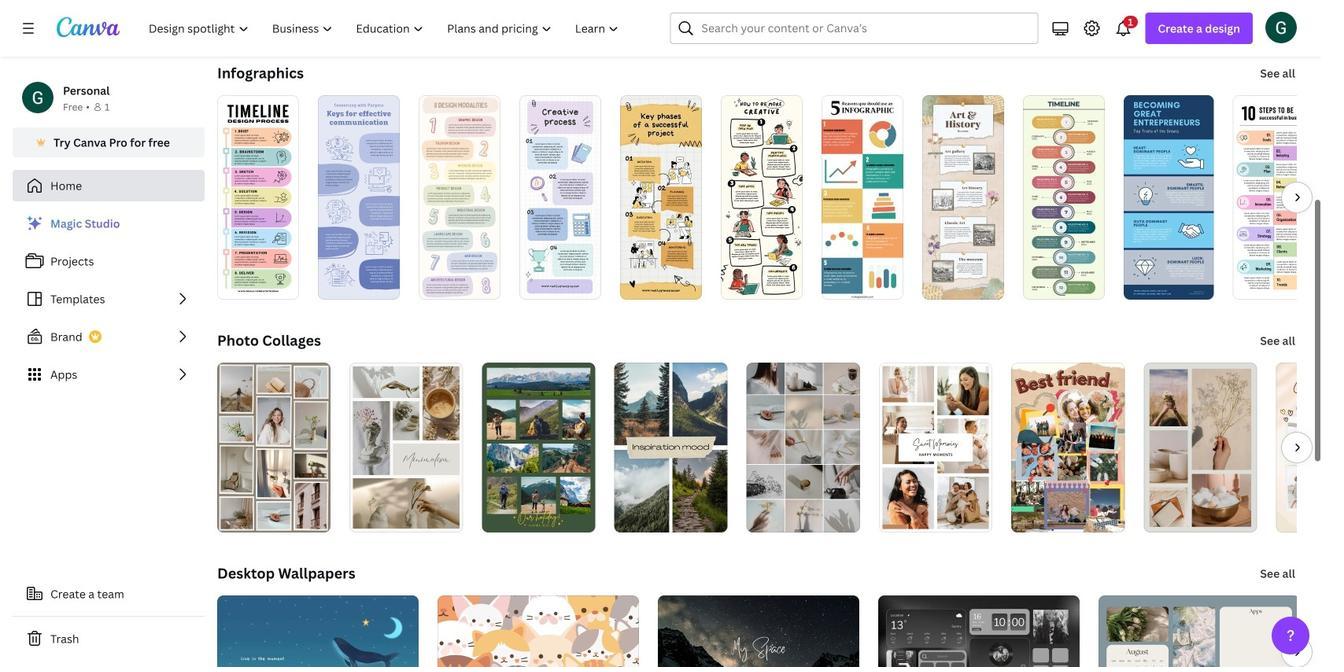 Task type: locate. For each thing, give the bounding box(es) containing it.
None search field
[[670, 13, 1038, 44]]

list
[[13, 208, 205, 390]]



Task type: vqa. For each thing, say whether or not it's contained in the screenshot.
Print products
no



Task type: describe. For each thing, give the bounding box(es) containing it.
greg robinson image
[[1266, 12, 1297, 43]]

Search search field
[[702, 13, 1007, 43]]

top level navigation element
[[139, 13, 632, 44]]



